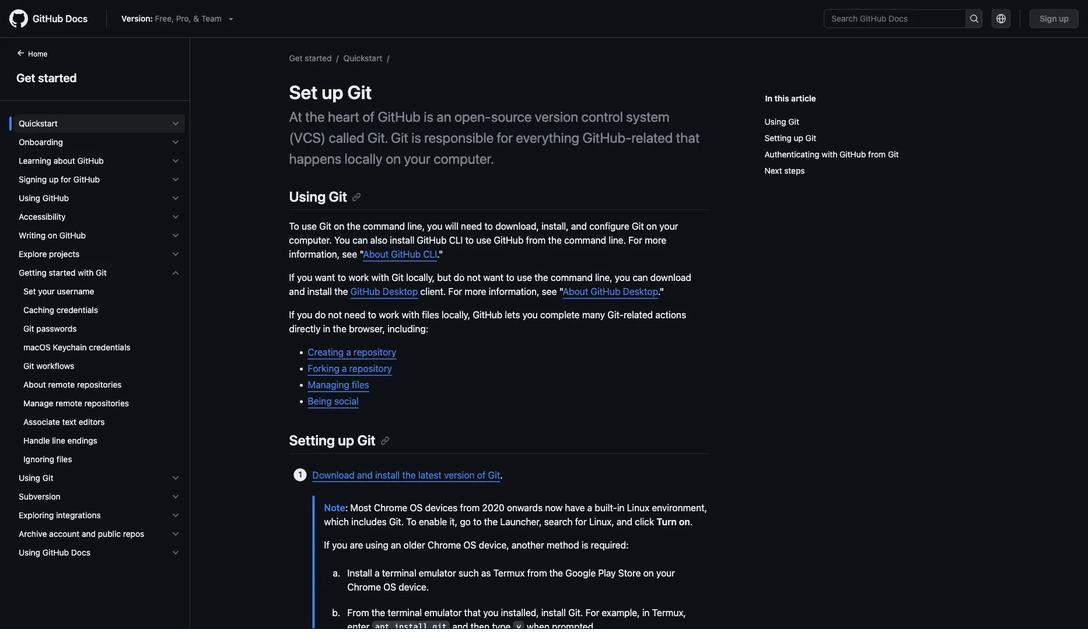 Task type: describe. For each thing, give the bounding box(es) containing it.
0 vertical spatial repository
[[354, 347, 396, 358]]

workflows
[[36, 361, 74, 371]]

locally, inside if you want to work with git locally, but do not want to use the command line, you can download and install the
[[406, 272, 435, 283]]

browser,
[[349, 324, 385, 335]]

to down you
[[338, 272, 346, 283]]

a inside install a terminal emulator such as termux from the google play store on your chrome os device.
[[375, 568, 380, 579]]

github docs
[[33, 13, 88, 24]]

system
[[626, 109, 670, 125]]

to up github desktop client.  for more information, see " about github desktop ."
[[506, 272, 515, 283]]

line, inside to use git on the command line, you will need to download, install, and configure git on your computer. you can also install github cli to use github from the command line. for more information, see "
[[407, 221, 425, 232]]

1 vertical spatial is
[[411, 130, 421, 146]]

1 desktop from the left
[[383, 286, 418, 297]]

method
[[547, 540, 579, 551]]

from inside to use git on the command line, you will need to download, install, and configure git on your computer. you can also install github cli to use github from the command line. for more information, see "
[[526, 235, 546, 246]]

up inside dropdown button
[[49, 175, 59, 184]]

line, inside if you want to work with git locally, but do not want to use the command line, you can download and install the
[[595, 272, 612, 283]]

set for set up git
[[289, 81, 318, 103]]

creating
[[308, 347, 344, 358]]

1 vertical spatial command
[[564, 235, 606, 246]]

home link
[[12, 48, 66, 60]]

1 horizontal spatial information,
[[489, 286, 539, 297]]

2 vertical spatial is
[[582, 540, 588, 551]]

set your username
[[23, 287, 94, 296]]

git inside if you want to work with git locally, but do not want to use the command line, you can download and install the
[[392, 272, 404, 283]]

0 vertical spatial docs
[[65, 13, 88, 24]]

archive
[[19, 529, 47, 539]]

creating a repository forking a repository managing files being social
[[308, 347, 396, 407]]

quickstart button
[[14, 114, 185, 133]]

not inside if you do not need to work with files locally, github lets you complete many git-related actions directly in the browser, including:
[[328, 310, 342, 321]]

many
[[582, 310, 605, 321]]

not inside if you want to work with git locally, but do not want to use the command line, you can download and install the
[[467, 272, 481, 283]]

0 horizontal spatial setting
[[289, 432, 335, 449]]

google
[[565, 568, 596, 579]]

0 horizontal spatial ."
[[437, 249, 443, 260]]

configure
[[589, 221, 629, 232]]

0 vertical spatial command
[[363, 221, 405, 232]]

source
[[491, 109, 532, 125]]

to use git on the command line, you will need to download, install, and configure git on your computer. you can also install github cli to use github from the command line. for more information, see "
[[289, 221, 678, 260]]

note
[[324, 502, 345, 513]]

get started element
[[0, 47, 190, 628]]

on inside dropdown button
[[48, 231, 57, 240]]

getting
[[19, 268, 47, 278]]

linux
[[627, 502, 650, 513]]

onboarding
[[19, 137, 63, 147]]

getting started with git element containing getting started with git
[[9, 264, 190, 469]]

install inside if you want to work with git locally, but do not want to use the command line, you can download and install the
[[307, 286, 332, 297]]

about github cli link
[[363, 249, 437, 260]]

play
[[598, 568, 616, 579]]

get for get started
[[16, 71, 35, 84]]

archive account and public repos button
[[14, 525, 185, 544]]

exploring
[[19, 511, 54, 520]]

associate text editors link
[[14, 413, 185, 432]]

if for if you do not need to work with files locally, github lets you complete many git-related actions directly in the browser, including:
[[289, 310, 295, 321]]

1 vertical spatial credentials
[[89, 343, 130, 352]]

git workflows link
[[14, 357, 185, 376]]

you
[[334, 235, 350, 246]]

heart
[[328, 109, 359, 125]]

termux
[[493, 568, 525, 579]]

store
[[618, 568, 641, 579]]

from inside : most chrome os devices from 2020 onwards now have a built-in linux environment, which includes git. to enable it, go to the launcher, search for linux, and click
[[460, 502, 480, 513]]

github inside if you do not need to work with files locally, github lets you complete many git-related actions directly in the browser, including:
[[473, 310, 502, 321]]

with inside if you want to work with git locally, but do not want to use the command line, you can download and install the
[[371, 272, 389, 283]]

the left github desktop link
[[334, 286, 348, 297]]

github up github desktop link
[[391, 249, 421, 260]]

on up you
[[334, 221, 344, 232]]

1 vertical spatial repository
[[349, 363, 392, 374]]

1 vertical spatial more
[[465, 286, 486, 297]]

sc 9kayk9 0 image for onboarding
[[171, 138, 180, 147]]

1 horizontal spatial .
[[690, 516, 693, 527]]

exploring integrations button
[[14, 506, 185, 525]]

0 vertical spatial credentials
[[56, 305, 98, 315]]

0 vertical spatial .
[[500, 470, 503, 481]]

2 want from the left
[[483, 272, 504, 283]]

to up if you want to work with git locally, but do not want to use the command line, you can download and install the
[[465, 235, 474, 246]]

an inside at the heart of github is an open-source version control system (vcs) called git. git is responsible for everything github-related that happens locally on your computer.
[[437, 109, 451, 125]]

install inside to use git on the command line, you will need to download, install, and configure git on your computer. you can also install github cli to use github from the command line. for more information, see "
[[390, 235, 414, 246]]

the inside if you do not need to work with files locally, github lets you complete many git-related actions directly in the browser, including:
[[333, 324, 347, 335]]

0 vertical spatial quickstart
[[343, 53, 382, 63]]

2 desktop from the left
[[623, 286, 658, 297]]

the inside install a terminal emulator such as termux from the google play store on your chrome os device.
[[549, 568, 563, 579]]

authenticating with github from git link
[[765, 146, 985, 163]]

managing
[[308, 380, 349, 391]]

using down the happens
[[289, 188, 326, 205]]

up up authenticating
[[794, 133, 803, 143]]

on inside install a terminal emulator such as termux from the google play store on your chrome os device.
[[643, 568, 654, 579]]

the up github desktop client.  for more information, see " about github desktop ."
[[535, 272, 548, 283]]

quickstart inside dropdown button
[[19, 119, 58, 128]]

github down download,
[[494, 235, 524, 246]]

sc 9kayk9 0 image for explore projects
[[171, 250, 180, 259]]

install inside from the terminal emulator that you installed, install git. for example, in termux, enter
[[541, 607, 566, 618]]

1 vertical spatial get started link
[[14, 69, 176, 86]]

with inside dropdown button
[[78, 268, 94, 278]]

in inside from the terminal emulator that you installed, install git. for example, in termux, enter
[[642, 607, 650, 618]]

sc 9kayk9 0 image for archive account and public repos
[[171, 530, 180, 539]]

if you do not need to work with files locally, github lets you complete many git-related actions directly in the browser, including:
[[289, 310, 686, 335]]

a up the managing files link
[[342, 363, 347, 374]]

2020
[[482, 502, 504, 513]]

git passwords
[[23, 324, 77, 334]]

the inside from the terminal emulator that you installed, install git. for example, in termux, enter
[[372, 607, 385, 618]]

free,
[[155, 14, 174, 23]]

about
[[54, 156, 75, 166]]

1 horizontal spatial using git link
[[765, 114, 985, 130]]

1 vertical spatial cli
[[423, 249, 437, 260]]

line.
[[609, 235, 626, 246]]

information, inside to use git on the command line, you will need to download, install, and configure git on your computer. you can also install github cli to use github from the command line. for more information, see "
[[289, 249, 340, 260]]

git. inside at the heart of github is an open-source version control system (vcs) called git. git is responsible for everything github-related that happens locally on your computer.
[[368, 130, 388, 146]]

need inside if you do not need to work with files locally, github lets you complete many git-related actions directly in the browser, including:
[[344, 310, 365, 321]]

about remote repositories
[[23, 380, 122, 390]]

git inside at the heart of github is an open-source version control system (vcs) called git. git is responsible for everything github-related that happens locally on your computer.
[[391, 130, 408, 146]]

1 vertical spatial os
[[464, 540, 476, 551]]

work inside if you want to work with git locally, but do not want to use the command line, you can download and install the
[[349, 272, 369, 283]]

search image
[[970, 14, 979, 23]]

explore
[[19, 249, 47, 259]]

repositories for about remote repositories
[[77, 380, 122, 390]]

started for get started
[[38, 71, 77, 84]]

click
[[635, 516, 654, 527]]

now
[[545, 502, 563, 513]]

do inside if you want to work with git locally, but do not want to use the command line, you can download and install the
[[454, 272, 465, 283]]

computer. inside at the heart of github is an open-source version control system (vcs) called git. git is responsible for everything github-related that happens locally on your computer.
[[434, 151, 494, 167]]

more inside to use git on the command line, you will need to download, install, and configure git on your computer. you can also install github cli to use github from the command line. for more information, see "
[[645, 235, 666, 246]]

sc 9kayk9 0 image for quickstart
[[171, 119, 180, 128]]

get for get started / quickstart /
[[289, 53, 303, 63]]

caching
[[23, 305, 54, 315]]

locally, inside if you do not need to work with files locally, github lets you complete many git-related actions directly in the browser, including:
[[442, 310, 470, 321]]

need inside to use git on the command line, you will need to download, install, and configure git on your computer. you can also install github cli to use github from the command line. for more information, see "
[[461, 221, 482, 232]]

github inside learning about github dropdown button
[[77, 156, 104, 166]]

caching credentials link
[[14, 301, 185, 320]]

sc 9kayk9 0 image for getting started with git
[[171, 268, 180, 278]]

onwards
[[507, 502, 543, 513]]

os inside install a terminal emulator such as termux from the google play store on your chrome os device.
[[383, 582, 396, 593]]

github inside at the heart of github is an open-source version control system (vcs) called git. git is responsible for everything github-related that happens locally on your computer.
[[378, 109, 421, 125]]

example,
[[602, 607, 640, 618]]

0 vertical spatial setting up git link
[[765, 130, 985, 146]]

0 horizontal spatial for
[[448, 286, 462, 297]]

also
[[370, 235, 387, 246]]

explore projects
[[19, 249, 80, 259]]

getting started with git element containing set your username
[[9, 282, 190, 469]]

started for getting started with git
[[49, 268, 76, 278]]

up up the heart
[[322, 81, 343, 103]]

associate text editors
[[23, 417, 105, 427]]

1 horizontal spatial use
[[476, 235, 491, 246]]

a inside : most chrome os devices from 2020 onwards now have a built-in linux environment, which includes git. to enable it, go to the launcher, search for linux, and click
[[587, 502, 592, 513]]

1 / from the left
[[336, 53, 339, 63]]

sign up
[[1040, 14, 1069, 23]]

called
[[329, 130, 364, 146]]

git. inside : most chrome os devices from 2020 onwards now have a built-in linux environment, which includes git. to enable it, go to the launcher, search for linux, and click
[[389, 516, 404, 527]]

macos keychain credentials link
[[14, 338, 185, 357]]

for inside from the terminal emulator that you installed, install git. for example, in termux, enter
[[586, 607, 599, 618]]

in inside if you do not need to work with files locally, github lets you complete many git-related actions directly in the browser, including:
[[323, 324, 330, 335]]

1 vertical spatial see
[[542, 286, 557, 297]]

accessibility button
[[14, 208, 185, 226]]

to inside to use git on the command line, you will need to download, install, and configure git on your computer. you can also install github cli to use github from the command line. for more information, see "
[[289, 221, 299, 232]]

forking
[[308, 363, 339, 374]]

get started
[[16, 71, 77, 84]]

git workflows
[[23, 361, 74, 371]]

manage remote repositories
[[23, 399, 129, 408]]

in
[[765, 93, 772, 103]]

work inside if you do not need to work with files locally, github lets you complete many git-related actions directly in the browser, including:
[[379, 310, 399, 321]]

for inside at the heart of github is an open-source version control system (vcs) called git. git is responsible for everything github-related that happens locally on your computer.
[[497, 130, 513, 146]]

launcher,
[[500, 516, 542, 527]]

get started / quickstart /
[[289, 53, 389, 63]]

as
[[481, 568, 491, 579]]

the left latest
[[402, 470, 416, 481]]

your inside install a terminal emulator such as termux from the google play store on your chrome os device.
[[656, 568, 675, 579]]

and right download
[[357, 470, 373, 481]]

github-
[[583, 130, 632, 146]]

your inside set your username link
[[38, 287, 55, 296]]

from up next steps link
[[868, 150, 886, 159]]

cli inside to use git on the command line, you will need to download, install, and configure git on your computer. you can also install github cli to use github from the command line. for more information, see "
[[449, 235, 463, 246]]

and inside if you want to work with git locally, but do not want to use the command line, you can download and install the
[[289, 286, 305, 297]]

github down the will
[[417, 235, 447, 246]]

using github docs
[[19, 548, 90, 558]]

with right authenticating
[[822, 150, 837, 159]]

if for if you want to work with git locally, but do not want to use the command line, you can download and install the
[[289, 272, 295, 283]]

ignoring files
[[23, 455, 72, 464]]

lets
[[505, 310, 520, 321]]

most
[[350, 502, 371, 513]]

manage
[[23, 399, 53, 408]]

to inside : most chrome os devices from 2020 onwards now have a built-in linux environment, which includes git. to enable it, go to the launcher, search for linux, and click
[[473, 516, 482, 527]]

install,
[[541, 221, 569, 232]]

install left latest
[[375, 470, 400, 481]]

sc 9kayk9 0 image for signing up for github
[[171, 175, 180, 184]]

on right configure
[[646, 221, 657, 232]]

0 vertical spatial setting
[[765, 133, 792, 143]]

to inside if you do not need to work with files locally, github lets you complete many git-related actions directly in the browser, including:
[[368, 310, 376, 321]]

1 horizontal spatial get started link
[[289, 53, 332, 63]]

computer. inside to use git on the command line, you will need to download, install, and configure git on your computer. you can also install github cli to use github from the command line. for more information, see "
[[289, 235, 332, 246]]

1 vertical spatial "
[[559, 286, 563, 297]]

1 horizontal spatial setting up git
[[765, 133, 816, 143]]

github up browser,
[[350, 286, 380, 297]]

github inside writing on github dropdown button
[[59, 231, 86, 240]]

using for using github dropdown button
[[19, 193, 40, 203]]

1 horizontal spatial using git
[[289, 188, 347, 205]]

you inside to use git on the command line, you will need to download, install, and configure git on your computer. you can also install github cli to use github from the command line. for more information, see "
[[427, 221, 443, 232]]

repos
[[123, 529, 144, 539]]

enable
[[419, 516, 447, 527]]

authenticating with github from git
[[765, 150, 899, 159]]

writing on github
[[19, 231, 86, 240]]

associate
[[23, 417, 60, 427]]

learning about github
[[19, 156, 104, 166]]

to left download,
[[484, 221, 493, 232]]

text
[[62, 417, 76, 427]]

0 vertical spatial use
[[302, 221, 317, 232]]

in inside : most chrome os devices from 2020 onwards now have a built-in linux environment, which includes git. to enable it, go to the launcher, search for linux, and click
[[617, 502, 625, 513]]

triangle down image
[[226, 14, 236, 23]]

device,
[[479, 540, 509, 551]]

quickstart element
[[9, 114, 190, 133]]

github desktop link
[[350, 286, 418, 297]]

chrome inside install a terminal emulator such as termux from the google play store on your chrome os device.
[[347, 582, 381, 593]]

on inside at the heart of github is an open-source version control system (vcs) called git. git is responsible for everything github-related that happens locally on your computer.
[[386, 151, 401, 167]]

0 horizontal spatial using git link
[[289, 188, 361, 205]]

related inside at the heart of github is an open-source version control system (vcs) called git. git is responsible for everything github-related that happens locally on your computer.
[[632, 130, 673, 146]]

device.
[[399, 582, 429, 593]]

that inside from the terminal emulator that you installed, install git. for example, in termux, enter
[[464, 607, 481, 618]]

the up you
[[347, 221, 361, 232]]

and inside archive account and public repos dropdown button
[[82, 529, 96, 539]]

select language: current language is english image
[[997, 14, 1006, 23]]

" inside to use git on the command line, you will need to download, install, and configure git on your computer. you can also install github cli to use github from the command line. for more information, see "
[[360, 249, 363, 260]]

using git inside dropdown button
[[19, 473, 53, 483]]

sc 9kayk9 0 image for exploring integrations
[[171, 511, 180, 520]]

Search GitHub Docs search field
[[825, 10, 966, 27]]

quickstart link
[[343, 53, 382, 63]]

version inside at the heart of github is an open-source version control system (vcs) called git. git is responsible for everything github-related that happens locally on your computer.
[[535, 109, 578, 125]]

github inside using github dropdown button
[[43, 193, 69, 203]]

handle line endings
[[23, 436, 97, 446]]

command inside if you want to work with git locally, but do not want to use the command line, you can download and install the
[[551, 272, 593, 283]]



Task type: vqa. For each thing, say whether or not it's contained in the screenshot.
open-
yes



Task type: locate. For each thing, give the bounding box(es) containing it.
with inside if you do not need to work with files locally, github lets you complete many git-related actions directly in the browser, including:
[[402, 310, 419, 321]]

chrome up the includes
[[374, 502, 407, 513]]

install up directly at the bottom left
[[307, 286, 332, 297]]

from inside install a terminal emulator such as termux from the google play store on your chrome os device.
[[527, 568, 547, 579]]

1 vertical spatial git.
[[389, 516, 404, 527]]

a up forking a repository link
[[346, 347, 351, 358]]

on
[[386, 151, 401, 167], [334, 221, 344, 232], [646, 221, 657, 232], [48, 231, 57, 240], [679, 516, 690, 527], [643, 568, 654, 579]]

projects
[[49, 249, 80, 259]]

started down the projects
[[49, 268, 76, 278]]

using git down the happens
[[289, 188, 347, 205]]

an left older
[[391, 540, 401, 551]]

1 horizontal spatial ."
[[658, 286, 664, 297]]

0 horizontal spatial see
[[342, 249, 357, 260]]

download and install the latest version of git link
[[312, 470, 500, 481]]

information, down you
[[289, 249, 340, 260]]

sc 9kayk9 0 image for writing on github
[[171, 231, 180, 240]]

1 vertical spatial work
[[379, 310, 399, 321]]

2 horizontal spatial is
[[582, 540, 588, 551]]

2 vertical spatial use
[[517, 272, 532, 283]]

0 horizontal spatial desktop
[[383, 286, 418, 297]]

sc 9kayk9 0 image
[[171, 138, 180, 147], [171, 231, 180, 240], [171, 268, 180, 278], [171, 492, 180, 502], [171, 530, 180, 539], [171, 548, 180, 558]]

article
[[791, 93, 816, 103]]

0 horizontal spatial want
[[315, 272, 335, 283]]

and inside : most chrome os devices from 2020 onwards now have a built-in linux environment, which includes git. to enable it, go to the launcher, search for linux, and click
[[617, 516, 632, 527]]

set
[[289, 81, 318, 103], [23, 287, 36, 296]]

. down environment,
[[690, 516, 693, 527]]

1 vertical spatial emulator
[[424, 607, 462, 618]]

emulator for that
[[424, 607, 462, 618]]

to inside : most chrome os devices from 2020 onwards now have a built-in linux environment, which includes git. to enable it, go to the launcher, search for linux, and click
[[406, 516, 416, 527]]

0 horizontal spatial git.
[[368, 130, 388, 146]]

related inside if you do not need to work with files locally, github lets you complete many git-related actions directly in the browser, including:
[[624, 310, 653, 321]]

need
[[461, 221, 482, 232], [344, 310, 365, 321]]

using down signing
[[19, 193, 40, 203]]

chrome down it,
[[428, 540, 461, 551]]

/ left "quickstart" link
[[336, 53, 339, 63]]

1 horizontal spatial of
[[477, 470, 486, 481]]

work up github desktop link
[[349, 272, 369, 283]]

for inside dropdown button
[[61, 175, 71, 184]]

install right "installed,"
[[541, 607, 566, 618]]

setting down being
[[289, 432, 335, 449]]

sc 9kayk9 0 image
[[171, 119, 180, 128], [171, 156, 180, 166], [171, 175, 180, 184], [171, 194, 180, 203], [171, 212, 180, 222], [171, 250, 180, 259], [171, 474, 180, 483], [171, 511, 180, 520]]

locally, down client.
[[442, 310, 470, 321]]

1 sc 9kayk9 0 image from the top
[[171, 119, 180, 128]]

learning about github button
[[14, 152, 185, 170]]

files inside getting started with git element
[[56, 455, 72, 464]]

emulator up the device.
[[419, 568, 456, 579]]

1 vertical spatial setting up git link
[[289, 432, 390, 449]]

repositories down the about remote repositories link
[[84, 399, 129, 408]]

related down system
[[632, 130, 673, 146]]

emulator down the device.
[[424, 607, 462, 618]]

enter
[[347, 621, 370, 630]]

to
[[484, 221, 493, 232], [465, 235, 474, 246], [338, 272, 346, 283], [506, 272, 515, 283], [368, 310, 376, 321], [473, 516, 482, 527]]

2 sc 9kayk9 0 image from the top
[[171, 231, 180, 240]]

that inside at the heart of github is an open-source version control system (vcs) called git. git is responsible for everything github-related that happens locally on your computer.
[[676, 130, 700, 146]]

0 vertical spatial of
[[363, 109, 375, 125]]

0 horizontal spatial an
[[391, 540, 401, 551]]

built-
[[595, 502, 617, 513]]

remote
[[48, 380, 75, 390], [56, 399, 82, 408]]

more up if you do not need to work with files locally, github lets you complete many git-related actions directly in the browser, including:
[[465, 286, 486, 297]]

the down 2020
[[484, 516, 498, 527]]

0 vertical spatial if
[[289, 272, 295, 283]]

0 horizontal spatial is
[[411, 130, 421, 146]]

3 sc 9kayk9 0 image from the top
[[171, 175, 180, 184]]

to up browser,
[[368, 310, 376, 321]]

version: free, pro, & team
[[121, 14, 222, 23]]

1 vertical spatial an
[[391, 540, 401, 551]]

sc 9kayk9 0 image inside explore projects dropdown button
[[171, 250, 180, 259]]

see inside to use git on the command line, you will need to download, install, and configure git on your computer. you can also install github cli to use github from the command line. for more information, see "
[[342, 249, 357, 260]]

subversion button
[[14, 488, 185, 506]]

ignoring
[[23, 455, 54, 464]]

0 vertical spatial using git link
[[765, 114, 985, 130]]

latest
[[418, 470, 442, 481]]

0 vertical spatial an
[[437, 109, 451, 125]]

need right the will
[[461, 221, 482, 232]]

credentials down username
[[56, 305, 98, 315]]

sc 9kayk9 0 image inside writing on github dropdown button
[[171, 231, 180, 240]]

from
[[347, 607, 369, 618]]

chrome inside : most chrome os devices from 2020 onwards now have a built-in linux environment, which includes git. to enable it, go to the launcher, search for linux, and click
[[374, 502, 407, 513]]

github left lets
[[473, 310, 502, 321]]

github up the projects
[[59, 231, 86, 240]]

for down source
[[497, 130, 513, 146]]

4 sc 9kayk9 0 image from the top
[[171, 194, 180, 203]]

macos keychain credentials
[[23, 343, 130, 352]]

passwords
[[36, 324, 77, 334]]

files inside creating a repository forking a repository managing files being social
[[352, 380, 369, 391]]

2 vertical spatial for
[[586, 607, 599, 618]]

for
[[497, 130, 513, 146], [61, 175, 71, 184], [575, 516, 587, 527]]

using github docs button
[[14, 544, 185, 562]]

1 vertical spatial repositories
[[84, 399, 129, 408]]

and down linux
[[617, 516, 632, 527]]

can inside if you want to work with git locally, but do not want to use the command line, you can download and install the
[[633, 272, 648, 283]]

remote for manage
[[56, 399, 82, 408]]

1 horizontal spatial need
[[461, 221, 482, 232]]

0 vertical spatial in
[[323, 324, 330, 335]]

writing
[[19, 231, 46, 240]]

including:
[[387, 324, 428, 335]]

sc 9kayk9 0 image for accessibility
[[171, 212, 180, 222]]

1 vertical spatial docs
[[71, 548, 90, 558]]

github inside signing up for github dropdown button
[[73, 175, 100, 184]]

actions
[[655, 310, 686, 321]]

you inside from the terminal emulator that you installed, install git. for example, in termux, enter
[[483, 607, 499, 618]]

and inside to use git on the command line, you will need to download, install, and configure git on your computer. you can also install github cli to use github from the command line. for more information, see "
[[571, 221, 587, 232]]

the up creating a repository link on the bottom
[[333, 324, 347, 335]]

caching credentials
[[23, 305, 98, 315]]

sc 9kayk9 0 image inside subversion dropdown button
[[171, 492, 180, 502]]

0 vertical spatial version
[[535, 109, 578, 125]]

files down forking a repository link
[[352, 380, 369, 391]]

up up download
[[338, 432, 354, 449]]

2 / from the left
[[387, 53, 389, 63]]

files inside if you do not need to work with files locally, github lets you complete many git-related actions directly in the browser, including:
[[422, 310, 439, 321]]

manage remote repositories link
[[14, 394, 185, 413]]

1 vertical spatial about
[[563, 286, 588, 297]]

if you want to work with git locally, but do not want to use the command line, you can download and install the
[[289, 272, 691, 297]]

exploring integrations
[[19, 511, 101, 520]]

set up at
[[289, 81, 318, 103]]

the inside at the heart of github is an open-source version control system (vcs) called git. git is responsible for everything github-related that happens locally on your computer.
[[305, 109, 325, 125]]

go
[[460, 516, 471, 527]]

sc 9kayk9 0 image inside using github dropdown button
[[171, 194, 180, 203]]

0 vertical spatial chrome
[[374, 502, 407, 513]]

download
[[650, 272, 691, 283]]

git.
[[368, 130, 388, 146], [389, 516, 404, 527], [568, 607, 583, 618]]

terminal for the
[[388, 607, 422, 618]]

sc 9kayk9 0 image inside the accessibility dropdown button
[[171, 212, 180, 222]]

0 horizontal spatial can
[[353, 235, 368, 246]]

information,
[[289, 249, 340, 260], [489, 286, 539, 297]]

started
[[305, 53, 332, 63], [38, 71, 77, 84], [49, 268, 76, 278]]

" up github desktop link
[[360, 249, 363, 260]]

in left linux
[[617, 502, 625, 513]]

about up complete
[[563, 286, 588, 297]]

os inside : most chrome os devices from 2020 onwards now have a built-in linux environment, which includes git. to enable it, go to the launcher, search for linux, and click
[[410, 502, 423, 513]]

2 vertical spatial chrome
[[347, 582, 381, 593]]

2 horizontal spatial git.
[[568, 607, 583, 618]]

your up caching
[[38, 287, 55, 296]]

git-
[[607, 310, 624, 321]]

emulator inside from the terminal emulator that you installed, install git. for example, in termux, enter
[[424, 607, 462, 618]]

0 vertical spatial not
[[467, 272, 481, 283]]

4 sc 9kayk9 0 image from the top
[[171, 492, 180, 502]]

1 vertical spatial to
[[406, 516, 416, 527]]

1 horizontal spatial that
[[676, 130, 700, 146]]

1 vertical spatial started
[[38, 71, 77, 84]]

sc 9kayk9 0 image for learning about github
[[171, 156, 180, 166]]

github inside authenticating with github from git link
[[840, 150, 866, 159]]

next
[[765, 166, 782, 176]]

a right install
[[375, 568, 380, 579]]

about for about remote repositories
[[23, 380, 46, 390]]

repository down browser,
[[354, 347, 396, 358]]

2 getting started with git element from the top
[[9, 282, 190, 469]]

and right install,
[[571, 221, 587, 232]]

docs
[[65, 13, 88, 24], [71, 548, 90, 558]]

emulator for such
[[419, 568, 456, 579]]

." up but
[[437, 249, 443, 260]]

0 vertical spatial ."
[[437, 249, 443, 260]]

1 horizontal spatial quickstart
[[343, 53, 382, 63]]

will
[[445, 221, 458, 232]]

terminal for a
[[382, 568, 416, 579]]

0 horizontal spatial for
[[61, 175, 71, 184]]

github up git-
[[591, 286, 620, 297]]

using for using github docs dropdown button on the left bottom of page
[[19, 548, 40, 558]]

0 horizontal spatial quickstart
[[19, 119, 58, 128]]

0 horizontal spatial set
[[23, 287, 36, 296]]

required:
[[591, 540, 629, 551]]

0 horizontal spatial do
[[315, 310, 326, 321]]

1 horizontal spatial is
[[424, 109, 433, 125]]

1 vertical spatial for
[[61, 175, 71, 184]]

terminal down the device.
[[388, 607, 422, 618]]

up right sign
[[1059, 14, 1069, 23]]

using down archive
[[19, 548, 40, 558]]

for left example,
[[586, 607, 599, 618]]

github inside github docs link
[[33, 13, 63, 24]]

terminal inside install a terminal emulator such as termux from the google play store on your chrome os device.
[[382, 568, 416, 579]]

&
[[193, 14, 199, 23]]

None search field
[[824, 9, 983, 28]]

in this article
[[765, 93, 816, 103]]

files down handle line endings
[[56, 455, 72, 464]]

setting up git link
[[765, 130, 985, 146], [289, 432, 390, 449]]

sign up link
[[1030, 9, 1079, 28]]

sc 9kayk9 0 image inside using github docs dropdown button
[[171, 548, 180, 558]]

started inside dropdown button
[[49, 268, 76, 278]]

0 horizontal spatial about
[[23, 380, 46, 390]]

older
[[404, 540, 425, 551]]

related left 'actions'
[[624, 310, 653, 321]]

"
[[360, 249, 363, 260], [559, 286, 563, 297]]

."
[[437, 249, 443, 260], [658, 286, 664, 297]]

terminal up the device.
[[382, 568, 416, 579]]

the inside : most chrome os devices from 2020 onwards now have a built-in linux environment, which includes git. to enable it, go to the launcher, search for linux, and click
[[484, 516, 498, 527]]

sc 9kayk9 0 image inside exploring integrations dropdown button
[[171, 511, 180, 520]]

and up directly at the bottom left
[[289, 286, 305, 297]]

2 horizontal spatial use
[[517, 272, 532, 283]]

about up manage on the left bottom of the page
[[23, 380, 46, 390]]

version right latest
[[444, 470, 475, 481]]

use inside if you want to work with git locally, but do not want to use the command line, you can download and install the
[[517, 272, 532, 283]]

about for about github cli ."
[[363, 249, 389, 260]]

1 vertical spatial version
[[444, 470, 475, 481]]

more right line.
[[645, 235, 666, 246]]

0 vertical spatial related
[[632, 130, 673, 146]]

remote inside the about remote repositories link
[[48, 380, 75, 390]]

0 vertical spatial cli
[[449, 235, 463, 246]]

onboarding button
[[14, 133, 185, 152]]

the right from
[[372, 607, 385, 618]]

account
[[49, 529, 79, 539]]

are
[[350, 540, 363, 551]]

getting started with git element
[[9, 264, 190, 469], [9, 282, 190, 469]]

home
[[28, 50, 47, 58]]

2 sc 9kayk9 0 image from the top
[[171, 156, 180, 166]]

git passwords link
[[14, 320, 185, 338]]

using github
[[19, 193, 69, 203]]

0 vertical spatial using git
[[765, 117, 799, 127]]

is up 'responsible'
[[424, 109, 433, 125]]

repositories
[[77, 380, 122, 390], [84, 399, 129, 408]]

files
[[422, 310, 439, 321], [352, 380, 369, 391], [56, 455, 72, 464]]

install
[[390, 235, 414, 246], [307, 286, 332, 297], [375, 470, 400, 481], [541, 607, 566, 618]]

1 vertical spatial information,
[[489, 286, 539, 297]]

2 vertical spatial using git
[[19, 473, 53, 483]]

1 sc 9kayk9 0 image from the top
[[171, 138, 180, 147]]

:
[[345, 502, 348, 513]]

1 vertical spatial terminal
[[388, 607, 422, 618]]

docs up home link
[[65, 13, 88, 24]]

can inside to use git on the command line, you will need to download, install, and configure git on your computer. you can also install github cli to use github from the command line. for more information, see "
[[353, 235, 368, 246]]

0 horizontal spatial using git
[[19, 473, 53, 483]]

your down 'responsible'
[[404, 151, 430, 167]]

repositories for manage remote repositories
[[84, 399, 129, 408]]

do up directly at the bottom left
[[315, 310, 326, 321]]

1 vertical spatial quickstart
[[19, 119, 58, 128]]

computer. down 'responsible'
[[434, 151, 494, 167]]

0 horizontal spatial cli
[[423, 249, 437, 260]]

if for if you are using an older chrome os device, another method is required:
[[324, 540, 330, 551]]

github inside using github docs dropdown button
[[43, 548, 69, 558]]

of inside at the heart of github is an open-source version control system (vcs) called git. git is responsible for everything github-related that happens locally on your computer.
[[363, 109, 375, 125]]

0 vertical spatial that
[[676, 130, 700, 146]]

2 vertical spatial files
[[56, 455, 72, 464]]

5 sc 9kayk9 0 image from the top
[[171, 212, 180, 222]]

1 horizontal spatial do
[[454, 272, 465, 283]]

1 want from the left
[[315, 272, 335, 283]]

0 horizontal spatial os
[[383, 582, 396, 593]]

1 horizontal spatial see
[[542, 286, 557, 297]]

. up 2020
[[500, 470, 503, 481]]

using inside dropdown button
[[19, 548, 40, 558]]

0 horizontal spatial line,
[[407, 221, 425, 232]]

0 horizontal spatial information,
[[289, 249, 340, 260]]

git. inside from the terminal emulator that you installed, install git. for example, in termux, enter
[[568, 607, 583, 618]]

writing on github button
[[14, 226, 185, 245]]

0 vertical spatial started
[[305, 53, 332, 63]]

github up next steps link
[[840, 150, 866, 159]]

started up 'set up git'
[[305, 53, 332, 63]]

with up username
[[78, 268, 94, 278]]

terminal inside from the terminal emulator that you installed, install git. for example, in termux, enter
[[388, 607, 422, 618]]

1 horizontal spatial for
[[586, 607, 599, 618]]

sc 9kayk9 0 image inside using git dropdown button
[[171, 474, 180, 483]]

1 horizontal spatial "
[[559, 286, 563, 297]]

the down install,
[[548, 235, 562, 246]]

1 vertical spatial remote
[[56, 399, 82, 408]]

from the terminal emulator that you installed, install git. for example, in termux, enter
[[347, 607, 686, 630]]

line
[[52, 436, 65, 446]]

1 getting started with git element from the top
[[9, 264, 190, 469]]

using
[[366, 540, 388, 551]]

1 vertical spatial that
[[464, 607, 481, 618]]

do inside if you do not need to work with files locally, github lets you complete many git-related actions directly in the browser, including:
[[315, 310, 326, 321]]

getting started with git button
[[14, 264, 185, 282]]

can right you
[[353, 235, 368, 246]]

remote for about
[[48, 380, 75, 390]]

the right at
[[305, 109, 325, 125]]

from up go
[[460, 502, 480, 513]]

/
[[336, 53, 339, 63], [387, 53, 389, 63]]

0 vertical spatial see
[[342, 249, 357, 260]]

sc 9kayk9 0 image for using github
[[171, 194, 180, 203]]

is right method
[[582, 540, 588, 551]]

1 vertical spatial can
[[633, 272, 648, 283]]

sc 9kayk9 0 image inside quickstart dropdown button
[[171, 119, 180, 128]]

username
[[57, 287, 94, 296]]

macos
[[23, 343, 51, 352]]

os up 'enable'
[[410, 502, 423, 513]]

steps
[[784, 166, 805, 176]]

1 vertical spatial computer.
[[289, 235, 332, 246]]

about inside getting started with git element
[[23, 380, 46, 390]]

0 vertical spatial to
[[289, 221, 299, 232]]

0 horizontal spatial need
[[344, 310, 365, 321]]

0 vertical spatial set
[[289, 81, 318, 103]]

environment,
[[652, 502, 707, 513]]

for inside : most chrome os devices from 2020 onwards now have a built-in linux environment, which includes git. to enable it, go to the launcher, search for linux, and click
[[575, 516, 587, 527]]

started down home link
[[38, 71, 77, 84]]

using git down the ignoring
[[19, 473, 53, 483]]

for down about
[[61, 175, 71, 184]]

in this article element
[[765, 92, 989, 104]]

using for using git dropdown button
[[19, 473, 40, 483]]

work up the including:
[[379, 310, 399, 321]]

remote inside manage remote repositories link
[[56, 399, 82, 408]]

7 sc 9kayk9 0 image from the top
[[171, 474, 180, 483]]

0 vertical spatial setting up git
[[765, 133, 816, 143]]

1 vertical spatial chrome
[[428, 540, 461, 551]]

sc 9kayk9 0 image inside onboarding "dropdown button"
[[171, 138, 180, 147]]

if inside if you do not need to work with files locally, github lets you complete many git-related actions directly in the browser, including:
[[289, 310, 295, 321]]

your inside at the heart of github is an open-source version control system (vcs) called git. git is responsible for everything github-related that happens locally on your computer.
[[404, 151, 430, 167]]

from down download,
[[526, 235, 546, 246]]

docs inside dropdown button
[[71, 548, 90, 558]]

sc 9kayk9 0 image for using git
[[171, 474, 180, 483]]

2 horizontal spatial using git
[[765, 117, 799, 127]]

directly
[[289, 324, 321, 335]]

6 sc 9kayk9 0 image from the top
[[171, 548, 180, 558]]

0 horizontal spatial get started link
[[14, 69, 176, 86]]

install up about github cli ." at the top of the page
[[390, 235, 414, 246]]

0 vertical spatial git.
[[368, 130, 388, 146]]

quickstart up onboarding
[[19, 119, 58, 128]]

for down "have"
[[575, 516, 587, 527]]

setting up authenticating
[[765, 133, 792, 143]]

information, up lets
[[489, 286, 539, 297]]

at
[[289, 109, 302, 125]]

sc 9kayk9 0 image for subversion
[[171, 492, 180, 502]]

2 horizontal spatial for
[[575, 516, 587, 527]]

git. down google on the right of the page
[[568, 607, 583, 618]]

2 horizontal spatial about
[[563, 286, 588, 297]]

set inside get started element
[[23, 287, 36, 296]]

your inside to use git on the command line, you will need to download, install, and configure git on your computer. you can also install github cli to use github from the command line. for more information, see "
[[659, 221, 678, 232]]

desktop left client.
[[383, 286, 418, 297]]

line, up about github cli ." at the top of the page
[[407, 221, 425, 232]]

installed,
[[501, 607, 539, 618]]

install a terminal emulator such as termux from the google play store on your chrome os device.
[[347, 568, 675, 593]]

using down the ignoring
[[19, 473, 40, 483]]

emulator inside install a terminal emulator such as termux from the google play store on your chrome os device.
[[419, 568, 456, 579]]

0 horizontal spatial more
[[465, 286, 486, 297]]

credentials down git passwords link
[[89, 343, 130, 352]]

signing
[[19, 175, 47, 184]]

0 vertical spatial do
[[454, 272, 465, 283]]

open-
[[454, 109, 491, 125]]

1 horizontal spatial an
[[437, 109, 451, 125]]

on down environment,
[[679, 516, 690, 527]]

cli up client.
[[423, 249, 437, 260]]

computer.
[[434, 151, 494, 167], [289, 235, 332, 246]]

set for set your username
[[23, 287, 36, 296]]

sc 9kayk9 0 image for using github docs
[[171, 548, 180, 558]]

not up 'creating'
[[328, 310, 342, 321]]

for inside to use git on the command line, you will need to download, install, and configure git on your computer. you can also install github cli to use github from the command line. for more information, see "
[[628, 235, 642, 246]]

version:
[[121, 14, 153, 23]]

2 vertical spatial about
[[23, 380, 46, 390]]

1 vertical spatial .
[[690, 516, 693, 527]]

want
[[315, 272, 335, 283], [483, 272, 504, 283]]

5 sc 9kayk9 0 image from the top
[[171, 530, 180, 539]]

8 sc 9kayk9 0 image from the top
[[171, 511, 180, 520]]

sc 9kayk9 0 image inside signing up for github dropdown button
[[171, 175, 180, 184]]

6 sc 9kayk9 0 image from the top
[[171, 250, 180, 259]]

0 vertical spatial is
[[424, 109, 433, 125]]

and left the public
[[82, 529, 96, 539]]

3 sc 9kayk9 0 image from the top
[[171, 268, 180, 278]]

of
[[363, 109, 375, 125], [477, 470, 486, 481]]

using down this
[[765, 117, 786, 127]]

control
[[581, 109, 623, 125]]

0 horizontal spatial setting up git
[[289, 432, 376, 449]]

your right store
[[656, 568, 675, 579]]

pro,
[[176, 14, 191, 23]]

linux,
[[589, 516, 614, 527]]

for
[[628, 235, 642, 246], [448, 286, 462, 297], [586, 607, 599, 618]]

archive account and public repos
[[19, 529, 144, 539]]

getting started with git
[[19, 268, 107, 278]]

to right go
[[473, 516, 482, 527]]

1 vertical spatial related
[[624, 310, 653, 321]]

repositories down git workflows link
[[77, 380, 122, 390]]

chrome down install
[[347, 582, 381, 593]]

handle line endings link
[[14, 432, 185, 450]]

1 vertical spatial setting up git
[[289, 432, 376, 449]]

use
[[302, 221, 317, 232], [476, 235, 491, 246], [517, 272, 532, 283]]

0 horizontal spatial in
[[323, 324, 330, 335]]

started for get started / quickstart /
[[305, 53, 332, 63]]

0 vertical spatial need
[[461, 221, 482, 232]]

get started link
[[289, 53, 332, 63], [14, 69, 176, 86]]



